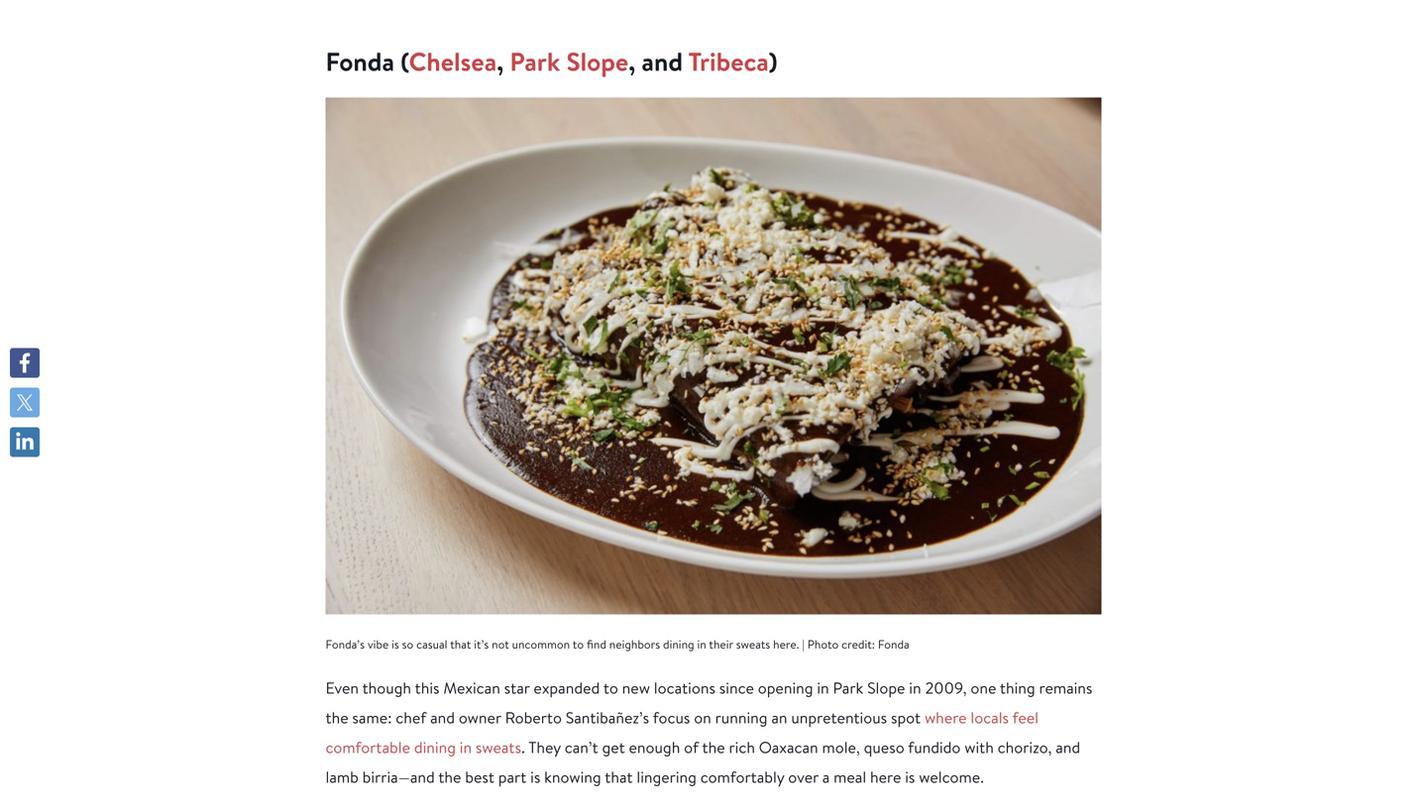 Task type: describe. For each thing, give the bounding box(es) containing it.
casual
[[416, 637, 447, 653]]

0 vertical spatial to
[[573, 637, 584, 653]]

on
[[694, 708, 711, 729]]

credit:
[[841, 637, 875, 653]]

spot
[[891, 708, 921, 729]]

.
[[521, 738, 525, 758]]

)
[[769, 44, 778, 79]]

park inside even though this mexican star expanded to new locations since opening in park slope in 2009, one thing remains the same: chef and owner roberto santibañez's focus on running an unpretentious spot
[[833, 678, 863, 699]]

2 , from the left
[[629, 44, 635, 79]]

their
[[709, 637, 733, 653]]

fonda's vibe is so casual that it's not uncommon to find neighbors dining in their sweats here. | photo credit: fonda
[[326, 637, 909, 653]]

enough
[[629, 738, 680, 758]]

0 horizontal spatial slope
[[566, 44, 629, 79]]

can't
[[565, 738, 598, 758]]

0 vertical spatial that
[[450, 637, 471, 653]]

opening
[[758, 678, 813, 699]]

they
[[528, 738, 561, 758]]

linkedin in image
[[15, 433, 35, 452]]

this
[[415, 678, 440, 699]]

an
[[771, 708, 787, 729]]

chelsea
[[409, 44, 497, 79]]

santibañez's
[[566, 708, 649, 729]]

|
[[802, 637, 805, 653]]

find
[[587, 637, 606, 653]]

1 horizontal spatial fonda
[[878, 637, 909, 653]]

oaxacan
[[759, 738, 818, 758]]

mole,
[[822, 738, 860, 758]]

new
[[622, 678, 650, 699]]

0 horizontal spatial is
[[392, 637, 399, 653]]

1 , from the left
[[497, 44, 504, 79]]

chorizo,
[[998, 738, 1052, 758]]

fonda's
[[326, 637, 365, 653]]

and inside even though this mexican star expanded to new locations since opening in park slope in 2009, one thing remains the same: chef and owner roberto santibañez's focus on running an unpretentious spot
[[430, 708, 455, 729]]

even
[[326, 678, 359, 699]]

sweats inside where locals feel comfortable dining in sweats
[[476, 738, 521, 758]]

fundido
[[908, 738, 961, 758]]

here
[[870, 767, 901, 788]]

here.
[[773, 637, 799, 653]]

neighbors
[[609, 637, 660, 653]]

where
[[925, 708, 967, 729]]

0 vertical spatial sweats
[[736, 637, 770, 653]]

0 horizontal spatial park
[[510, 44, 560, 79]]

meal
[[834, 767, 866, 788]]

chef
[[396, 708, 426, 729]]

though
[[362, 678, 411, 699]]

facebook f image
[[15, 353, 35, 373]]

running
[[715, 708, 768, 729]]

lamb
[[326, 767, 359, 788]]

that inside . they can't get enough of the rich oaxacan mole, queso fundido with chorizo, and lamb birria—and the best part is knowing that lingering comfortably over a meal here is welcome.
[[605, 767, 633, 788]]

(
[[401, 44, 409, 79]]

even though this mexican star expanded to new locations since opening in park slope in 2009, one thing remains the same: chef and owner roberto santibañez's focus on running an unpretentious spot
[[326, 678, 1092, 729]]

of
[[684, 738, 699, 758]]

not
[[492, 637, 509, 653]]

comfortable
[[326, 738, 410, 758]]

dining inside where locals feel comfortable dining in sweats
[[414, 738, 456, 758]]



Task type: vqa. For each thing, say whether or not it's contained in the screenshot.
remains on the bottom right of page
yes



Task type: locate. For each thing, give the bounding box(es) containing it.
0 vertical spatial dining
[[663, 637, 694, 653]]

one
[[971, 678, 996, 699]]

, left tribeca
[[629, 44, 635, 79]]

since
[[719, 678, 754, 699]]

get
[[602, 738, 625, 758]]

to left find
[[573, 637, 584, 653]]

feel
[[1012, 708, 1039, 729]]

the right of
[[702, 738, 725, 758]]

sweats up the part
[[476, 738, 521, 758]]

tribeca
[[688, 44, 769, 79]]

where locals feel comfortable dining in sweats
[[326, 708, 1039, 758]]

0 vertical spatial fonda
[[326, 44, 394, 79]]

0 horizontal spatial and
[[430, 708, 455, 729]]

an oval plate of mole with cilantro leaves and sesame seeds sprinkled on top at nyc restaurant fonda image
[[326, 98, 1101, 615]]

2 horizontal spatial is
[[905, 767, 915, 788]]

0 horizontal spatial the
[[326, 708, 348, 729]]

it's
[[474, 637, 489, 653]]

the
[[326, 708, 348, 729], [702, 738, 725, 758], [438, 767, 461, 788]]

sweats right their
[[736, 637, 770, 653]]

locations
[[654, 678, 715, 699]]

tribeca link
[[688, 44, 769, 79]]

star
[[504, 678, 530, 699]]

0 vertical spatial the
[[326, 708, 348, 729]]

1 horizontal spatial that
[[605, 767, 633, 788]]

fonda ( chelsea , park slope , and tribeca )
[[326, 44, 778, 79]]

1 vertical spatial to
[[603, 678, 618, 699]]

0 vertical spatial slope
[[566, 44, 629, 79]]

roberto
[[505, 708, 562, 729]]

in
[[697, 637, 706, 653], [817, 678, 829, 699], [909, 678, 921, 699], [460, 738, 472, 758]]

0 vertical spatial park
[[510, 44, 560, 79]]

part
[[498, 767, 527, 788]]

,
[[497, 44, 504, 79], [629, 44, 635, 79]]

rich
[[729, 738, 755, 758]]

photo
[[807, 637, 839, 653]]

focus
[[653, 708, 690, 729]]

knowing
[[544, 767, 601, 788]]

1 vertical spatial that
[[605, 767, 633, 788]]

thing
[[1000, 678, 1035, 699]]

1 horizontal spatial and
[[642, 44, 683, 79]]

the down the even on the left bottom of the page
[[326, 708, 348, 729]]

2 vertical spatial the
[[438, 767, 461, 788]]

1 horizontal spatial park
[[833, 678, 863, 699]]

chelsea link
[[409, 44, 497, 79]]

with
[[964, 738, 994, 758]]

dining down chef on the bottom left of the page
[[414, 738, 456, 758]]

best
[[465, 767, 494, 788]]

1 horizontal spatial dining
[[663, 637, 694, 653]]

the inside even though this mexican star expanded to new locations since opening in park slope in 2009, one thing remains the same: chef and owner roberto santibañez's focus on running an unpretentious spot
[[326, 708, 348, 729]]

where locals feel comfortable dining in sweats link
[[326, 708, 1039, 758]]

2009,
[[925, 678, 967, 699]]

queso
[[864, 738, 904, 758]]

to inside even though this mexican star expanded to new locations since opening in park slope in 2009, one thing remains the same: chef and owner roberto santibañez's focus on running an unpretentious spot
[[603, 678, 618, 699]]

fonda left (
[[326, 44, 394, 79]]

park up unpretentious
[[833, 678, 863, 699]]

and right chorizo,
[[1056, 738, 1080, 758]]

1 vertical spatial park
[[833, 678, 863, 699]]

in left their
[[697, 637, 706, 653]]

uncommon
[[512, 637, 570, 653]]

1 horizontal spatial sweats
[[736, 637, 770, 653]]

0 horizontal spatial to
[[573, 637, 584, 653]]

0 horizontal spatial fonda
[[326, 44, 394, 79]]

1 horizontal spatial to
[[603, 678, 618, 699]]

and inside . they can't get enough of the rich oaxacan mole, queso fundido with chorizo, and lamb birria—and the best part is knowing that lingering comfortably over a meal here is welcome.
[[1056, 738, 1080, 758]]

sweats
[[736, 637, 770, 653], [476, 738, 521, 758]]

unpretentious
[[791, 708, 887, 729]]

2 horizontal spatial and
[[1056, 738, 1080, 758]]

slope
[[566, 44, 629, 79], [867, 678, 905, 699]]

vibe
[[367, 637, 389, 653]]

is
[[392, 637, 399, 653], [530, 767, 540, 788], [905, 767, 915, 788]]

same:
[[352, 708, 392, 729]]

2 horizontal spatial the
[[702, 738, 725, 758]]

that
[[450, 637, 471, 653], [605, 767, 633, 788]]

welcome.
[[919, 767, 984, 788]]

1 vertical spatial the
[[702, 738, 725, 758]]

0 horizontal spatial that
[[450, 637, 471, 653]]

is right the part
[[530, 767, 540, 788]]

0 horizontal spatial dining
[[414, 738, 456, 758]]

expanded
[[534, 678, 600, 699]]

and
[[642, 44, 683, 79], [430, 708, 455, 729], [1056, 738, 1080, 758]]

, left park slope link
[[497, 44, 504, 79]]

that down the get
[[605, 767, 633, 788]]

comfortably
[[700, 767, 784, 788]]

to
[[573, 637, 584, 653], [603, 678, 618, 699]]

in up 'best'
[[460, 738, 472, 758]]

that left the it's
[[450, 637, 471, 653]]

0 horizontal spatial sweats
[[476, 738, 521, 758]]

birria—and
[[362, 767, 435, 788]]

so
[[402, 637, 414, 653]]

and right chef on the bottom left of the page
[[430, 708, 455, 729]]

in inside where locals feel comfortable dining in sweats
[[460, 738, 472, 758]]

in left 2009,
[[909, 678, 921, 699]]

2 vertical spatial and
[[1056, 738, 1080, 758]]

owner
[[459, 708, 501, 729]]

remains
[[1039, 678, 1092, 699]]

over
[[788, 767, 819, 788]]

1 horizontal spatial is
[[530, 767, 540, 788]]

0 vertical spatial and
[[642, 44, 683, 79]]

0 horizontal spatial ,
[[497, 44, 504, 79]]

1 vertical spatial fonda
[[878, 637, 909, 653]]

1 horizontal spatial the
[[438, 767, 461, 788]]

park slope link
[[510, 44, 629, 79]]

slope inside even though this mexican star expanded to new locations since opening in park slope in 2009, one thing remains the same: chef and owner roberto santibañez's focus on running an unpretentious spot
[[867, 678, 905, 699]]

lingering
[[637, 767, 697, 788]]

1 vertical spatial and
[[430, 708, 455, 729]]

in up unpretentious
[[817, 678, 829, 699]]

1 horizontal spatial slope
[[867, 678, 905, 699]]

locals
[[971, 708, 1009, 729]]

dining
[[663, 637, 694, 653], [414, 738, 456, 758]]

mexican
[[443, 678, 500, 699]]

and left tribeca
[[642, 44, 683, 79]]

1 vertical spatial dining
[[414, 738, 456, 758]]

is right here
[[905, 767, 915, 788]]

fonda right "credit:"
[[878, 637, 909, 653]]

fonda
[[326, 44, 394, 79], [878, 637, 909, 653]]

dining left their
[[663, 637, 694, 653]]

the left 'best'
[[438, 767, 461, 788]]

park right chelsea
[[510, 44, 560, 79]]

1 horizontal spatial ,
[[629, 44, 635, 79]]

. they can't get enough of the rich oaxacan mole, queso fundido with chorizo, and lamb birria—and the best part is knowing that lingering comfortably over a meal here is welcome.
[[326, 738, 1080, 788]]

1 vertical spatial sweats
[[476, 738, 521, 758]]

park
[[510, 44, 560, 79], [833, 678, 863, 699]]

a
[[822, 767, 830, 788]]

1 vertical spatial slope
[[867, 678, 905, 699]]

is left the so
[[392, 637, 399, 653]]

to left new at the left of page
[[603, 678, 618, 699]]



